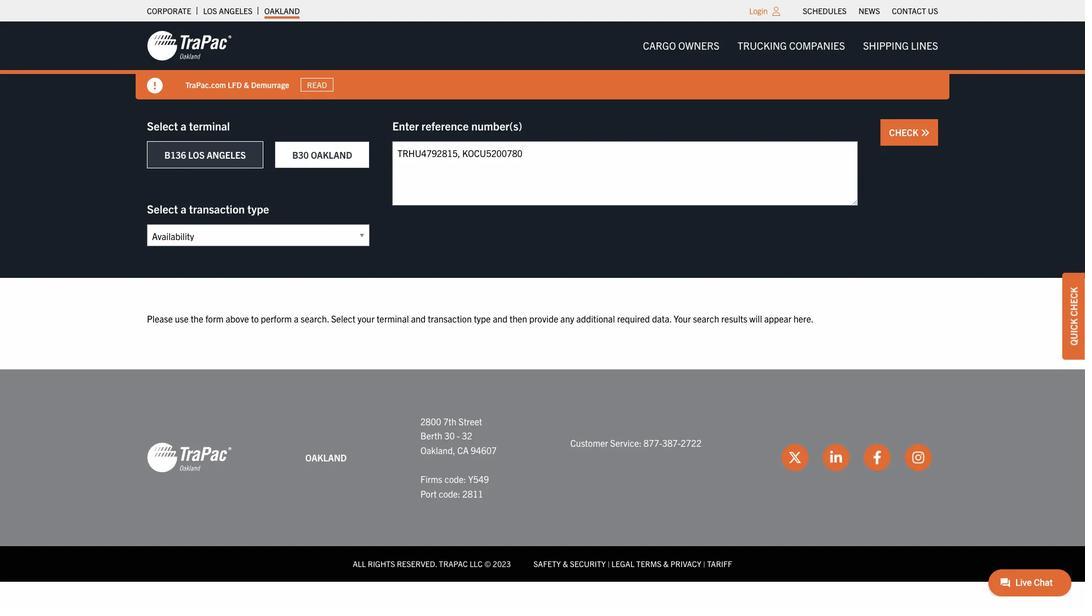 Task type: vqa. For each thing, say whether or not it's contained in the screenshot.
topmost the 10/13/2023
no



Task type: locate. For each thing, give the bounding box(es) containing it.
schedules
[[803, 6, 847, 16]]

then
[[510, 313, 527, 324]]

1 vertical spatial code:
[[439, 488, 460, 499]]

0 horizontal spatial solid image
[[147, 78, 163, 94]]

type
[[247, 202, 269, 216], [474, 313, 491, 324]]

quick check link
[[1063, 273, 1085, 360]]

check button
[[881, 119, 938, 146]]

a up b136 at the top left of page
[[181, 119, 186, 133]]

trucking companies
[[738, 39, 845, 52]]

1 vertical spatial terminal
[[377, 313, 409, 324]]

your
[[358, 313, 375, 324]]

will
[[749, 313, 762, 324]]

contact us
[[892, 6, 938, 16]]

0 horizontal spatial and
[[411, 313, 426, 324]]

1 vertical spatial transaction
[[428, 313, 472, 324]]

2 vertical spatial oakland
[[305, 452, 347, 463]]

quick check
[[1068, 287, 1079, 346]]

los
[[203, 6, 217, 16], [188, 149, 205, 161]]

shipping lines link
[[854, 34, 947, 57]]

| left tariff link
[[703, 559, 705, 569]]

select down b136 at the top left of page
[[147, 202, 178, 216]]

2023
[[493, 559, 511, 569]]

1 horizontal spatial solid image
[[921, 128, 930, 137]]

perform
[[261, 313, 292, 324]]

1 horizontal spatial |
[[703, 559, 705, 569]]

cargo
[[643, 39, 676, 52]]

appear
[[764, 313, 792, 324]]

| left legal
[[608, 559, 610, 569]]

footer containing 2800 7th street
[[0, 369, 1085, 582]]

menu bar inside "banner"
[[634, 34, 947, 57]]

and
[[411, 313, 426, 324], [493, 313, 508, 324]]

terminal right the your
[[377, 313, 409, 324]]

safety
[[534, 559, 561, 569]]

shipping
[[863, 39, 909, 52]]

solid image inside check button
[[921, 128, 930, 137]]

and left then
[[493, 313, 508, 324]]

0 vertical spatial solid image
[[147, 78, 163, 94]]

2 oakland image from the top
[[147, 442, 232, 474]]

0 horizontal spatial &
[[244, 79, 249, 90]]

check
[[889, 127, 921, 138], [1068, 287, 1079, 317]]

oakland,
[[420, 445, 455, 456]]

2800
[[420, 416, 441, 427]]

2 horizontal spatial &
[[663, 559, 669, 569]]

cargo owners link
[[634, 34, 729, 57]]

los right "corporate"
[[203, 6, 217, 16]]

0 horizontal spatial check
[[889, 127, 921, 138]]

safety & security | legal terms & privacy | tariff
[[534, 559, 732, 569]]

select
[[147, 119, 178, 133], [147, 202, 178, 216], [331, 313, 355, 324]]

lines
[[911, 39, 938, 52]]

menu bar up shipping
[[797, 3, 944, 19]]

oakland image
[[147, 30, 232, 62], [147, 442, 232, 474]]

and right the your
[[411, 313, 426, 324]]

a left search.
[[294, 313, 299, 324]]

select up b136 at the top left of page
[[147, 119, 178, 133]]

llc
[[470, 559, 483, 569]]

&
[[244, 79, 249, 90], [563, 559, 568, 569], [663, 559, 669, 569]]

select a terminal
[[147, 119, 230, 133]]

menu bar containing schedules
[[797, 3, 944, 19]]

1 vertical spatial oakland image
[[147, 442, 232, 474]]

terminal up b136 los angeles
[[189, 119, 230, 133]]

1 oakland image from the top
[[147, 30, 232, 62]]

0 vertical spatial select
[[147, 119, 178, 133]]

Enter reference number(s) text field
[[392, 141, 858, 206]]

1 vertical spatial a
[[181, 202, 186, 216]]

terminal
[[189, 119, 230, 133], [377, 313, 409, 324]]

any
[[560, 313, 574, 324]]

your
[[674, 313, 691, 324]]

select for select a transaction type
[[147, 202, 178, 216]]

form
[[205, 313, 224, 324]]

code: right port
[[439, 488, 460, 499]]

here.
[[794, 313, 814, 324]]

check inside "link"
[[1068, 287, 1079, 317]]

1 vertical spatial menu bar
[[634, 34, 947, 57]]

footer
[[0, 369, 1085, 582]]

angeles left oakland "link"
[[219, 6, 253, 16]]

read
[[307, 80, 327, 90]]

0 vertical spatial a
[[181, 119, 186, 133]]

0 horizontal spatial |
[[608, 559, 610, 569]]

firms code:  y549 port code:  2811
[[420, 474, 489, 499]]

1 vertical spatial solid image
[[921, 128, 930, 137]]

menu bar down light image
[[634, 34, 947, 57]]

code: up 2811
[[444, 474, 466, 485]]

select a transaction type
[[147, 202, 269, 216]]

& right safety
[[563, 559, 568, 569]]

0 vertical spatial terminal
[[189, 119, 230, 133]]

search
[[693, 313, 719, 324]]

select left the your
[[331, 313, 355, 324]]

0 vertical spatial check
[[889, 127, 921, 138]]

los right b136 at the top left of page
[[188, 149, 205, 161]]

to
[[251, 313, 259, 324]]

& right lfd
[[244, 79, 249, 90]]

2 and from the left
[[493, 313, 508, 324]]

trapac.com lfd & demurrage
[[185, 79, 289, 90]]

menu bar containing cargo owners
[[634, 34, 947, 57]]

-
[[457, 430, 460, 442]]

& inside "banner"
[[244, 79, 249, 90]]

menu bar
[[797, 3, 944, 19], [634, 34, 947, 57]]

2 vertical spatial a
[[294, 313, 299, 324]]

1 vertical spatial select
[[147, 202, 178, 216]]

oakland image inside "banner"
[[147, 30, 232, 62]]

& right the terms
[[663, 559, 669, 569]]

1 vertical spatial oakland
[[311, 149, 352, 161]]

enter
[[392, 119, 419, 133]]

0 horizontal spatial terminal
[[189, 119, 230, 133]]

b136
[[164, 149, 186, 161]]

oakland
[[264, 6, 300, 16], [311, 149, 352, 161], [305, 452, 347, 463]]

1 horizontal spatial and
[[493, 313, 508, 324]]

reference
[[422, 119, 469, 133]]

angeles down select a terminal
[[207, 149, 246, 161]]

0 vertical spatial oakland image
[[147, 30, 232, 62]]

provide
[[529, 313, 558, 324]]

2 | from the left
[[703, 559, 705, 569]]

news
[[859, 6, 880, 16]]

|
[[608, 559, 610, 569], [703, 559, 705, 569]]

read link
[[301, 78, 334, 92]]

oakland image inside "footer"
[[147, 442, 232, 474]]

0 vertical spatial code:
[[444, 474, 466, 485]]

code:
[[444, 474, 466, 485], [439, 488, 460, 499]]

solid image
[[147, 78, 163, 94], [921, 128, 930, 137]]

1 and from the left
[[411, 313, 426, 324]]

1 horizontal spatial type
[[474, 313, 491, 324]]

please
[[147, 313, 173, 324]]

quick
[[1068, 319, 1079, 346]]

tariff
[[707, 559, 732, 569]]

select for select a terminal
[[147, 119, 178, 133]]

0 vertical spatial transaction
[[189, 202, 245, 216]]

banner
[[0, 21, 1085, 99]]

1 | from the left
[[608, 559, 610, 569]]

1 vertical spatial check
[[1068, 287, 1079, 317]]

1 horizontal spatial check
[[1068, 287, 1079, 317]]

0 horizontal spatial type
[[247, 202, 269, 216]]

a down b136 at the top left of page
[[181, 202, 186, 216]]

0 vertical spatial menu bar
[[797, 3, 944, 19]]

transaction
[[189, 202, 245, 216], [428, 313, 472, 324]]



Task type: describe. For each thing, give the bounding box(es) containing it.
1 horizontal spatial transaction
[[428, 313, 472, 324]]

0 vertical spatial type
[[247, 202, 269, 216]]

oakland image for "banner" containing cargo owners
[[147, 30, 232, 62]]

street
[[459, 416, 482, 427]]

results
[[721, 313, 747, 324]]

light image
[[772, 7, 780, 16]]

contact us link
[[892, 3, 938, 19]]

0 vertical spatial angeles
[[219, 6, 253, 16]]

a for transaction
[[181, 202, 186, 216]]

above
[[226, 313, 249, 324]]

trapac
[[439, 559, 468, 569]]

data.
[[652, 313, 672, 324]]

number(s)
[[471, 119, 522, 133]]

94607
[[471, 445, 497, 456]]

service:
[[610, 437, 642, 449]]

b30
[[292, 149, 309, 161]]

oakland image for "footer" containing 2800 7th street
[[147, 442, 232, 474]]

companies
[[789, 39, 845, 52]]

all
[[353, 559, 366, 569]]

trapac.com
[[185, 79, 226, 90]]

firms
[[420, 474, 442, 485]]

a for terminal
[[181, 119, 186, 133]]

security
[[570, 559, 606, 569]]

cargo owners
[[643, 39, 719, 52]]

2811
[[462, 488, 483, 499]]

ca
[[457, 445, 469, 456]]

privacy
[[671, 559, 701, 569]]

shipping lines
[[863, 39, 938, 52]]

32
[[462, 430, 472, 442]]

check inside button
[[889, 127, 921, 138]]

all rights reserved. trapac llc © 2023
[[353, 559, 511, 569]]

search.
[[301, 313, 329, 324]]

legal terms & privacy link
[[612, 559, 701, 569]]

1 vertical spatial type
[[474, 313, 491, 324]]

enter reference number(s)
[[392, 119, 522, 133]]

y549
[[468, 474, 489, 485]]

login link
[[749, 6, 768, 16]]

port
[[420, 488, 437, 499]]

safety & security link
[[534, 559, 606, 569]]

legal
[[612, 559, 634, 569]]

reserved.
[[397, 559, 437, 569]]

customer service: 877-387-2722
[[570, 437, 702, 449]]

berth
[[420, 430, 442, 442]]

1 horizontal spatial terminal
[[377, 313, 409, 324]]

demurrage
[[251, 79, 289, 90]]

login
[[749, 6, 768, 16]]

los angeles
[[203, 6, 253, 16]]

los angeles link
[[203, 3, 253, 19]]

387-
[[662, 437, 681, 449]]

7th
[[443, 416, 456, 427]]

1 vertical spatial angeles
[[207, 149, 246, 161]]

0 horizontal spatial transaction
[[189, 202, 245, 216]]

oakland link
[[264, 3, 300, 19]]

customer
[[570, 437, 608, 449]]

additional
[[576, 313, 615, 324]]

owners
[[678, 39, 719, 52]]

b30 oakland
[[292, 149, 352, 161]]

0 vertical spatial oakland
[[264, 6, 300, 16]]

banner containing cargo owners
[[0, 21, 1085, 99]]

contact
[[892, 6, 926, 16]]

©
[[485, 559, 491, 569]]

30
[[444, 430, 455, 442]]

2800 7th street berth 30 - 32 oakland, ca 94607
[[420, 416, 497, 456]]

the
[[191, 313, 203, 324]]

us
[[928, 6, 938, 16]]

news link
[[859, 3, 880, 19]]

required
[[617, 313, 650, 324]]

corporate
[[147, 6, 191, 16]]

use
[[175, 313, 189, 324]]

schedules link
[[803, 3, 847, 19]]

b136 los angeles
[[164, 149, 246, 161]]

1 horizontal spatial &
[[563, 559, 568, 569]]

2722
[[681, 437, 702, 449]]

trucking companies link
[[729, 34, 854, 57]]

oakland inside "footer"
[[305, 452, 347, 463]]

trucking
[[738, 39, 787, 52]]

please use the form above to perform a search. select your terminal and transaction type and then provide any additional required data. your search results will appear here.
[[147, 313, 814, 324]]

0 vertical spatial los
[[203, 6, 217, 16]]

tariff link
[[707, 559, 732, 569]]

1 vertical spatial los
[[188, 149, 205, 161]]

solid image inside "banner"
[[147, 78, 163, 94]]

2 vertical spatial select
[[331, 313, 355, 324]]

rights
[[368, 559, 395, 569]]

877-
[[644, 437, 662, 449]]

lfd
[[228, 79, 242, 90]]



